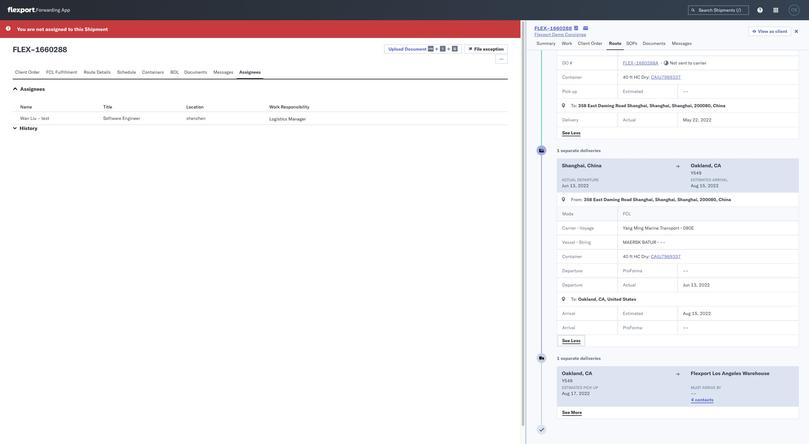 Task type: vqa. For each thing, say whether or not it's contained in the screenshot.
Dangerous Goods - -
no



Task type: locate. For each thing, give the bounding box(es) containing it.
1 horizontal spatial 1660288
[[551, 25, 572, 31]]

40 ft hc dry : caiu7969337 down 1660288a
[[623, 74, 681, 80]]

jun down shanghai, china
[[562, 183, 569, 189]]

0 vertical spatial messages button
[[670, 38, 696, 50]]

1 separate deliveries up shanghai, china
[[557, 148, 601, 153]]

0 horizontal spatial client
[[15, 69, 27, 75]]

angeles
[[723, 370, 742, 376]]

-
[[31, 45, 35, 54], [623, 46, 626, 52], [626, 46, 629, 52], [684, 89, 686, 94], [686, 89, 689, 94], [38, 115, 40, 121], [661, 239, 663, 245], [663, 239, 666, 245], [684, 268, 686, 274], [686, 268, 689, 274], [684, 325, 686, 331], [686, 325, 689, 331], [691, 391, 694, 396], [694, 391, 697, 396]]

1 vertical spatial arrival
[[563, 325, 576, 331]]

maersk
[[623, 239, 642, 245]]

1 vertical spatial assignees
[[20, 86, 45, 92]]

2022 down arrival
[[708, 183, 719, 189]]

1 vertical spatial oakland, ca y549
[[562, 370, 593, 384]]

2 1 separate deliveries from the top
[[557, 356, 601, 361]]

less
[[572, 130, 581, 136], [572, 338, 581, 343]]

1660288
[[551, 25, 572, 31], [35, 45, 67, 54]]

0 vertical spatial oakland,
[[691, 162, 713, 169]]

0 vertical spatial ca
[[715, 162, 722, 169]]

estimated left arrival
[[691, 177, 712, 182]]

flexport for flexport los angeles warehouse
[[691, 370, 712, 376]]

client order
[[579, 40, 603, 46], [15, 69, 40, 75]]

containers button
[[140, 66, 168, 79]]

flex-1660288 link
[[535, 25, 572, 31]]

consignee
[[566, 32, 587, 37]]

0 vertical spatial arrival
[[563, 311, 576, 316]]

mode
[[563, 211, 574, 217]]

app
[[61, 7, 70, 13]]

work responsibility
[[270, 104, 310, 110]]

up right the pick
[[594, 385, 599, 390]]

1 container from the top
[[563, 74, 583, 80]]

to: up 'delivery'
[[572, 103, 578, 109]]

2 deliveries from the top
[[581, 356, 601, 361]]

estimated inside estimated arrival aug 15, 2022
[[691, 177, 712, 182]]

file
[[475, 46, 482, 52]]

1 to: from the top
[[572, 103, 578, 109]]

container down #
[[563, 74, 583, 80]]

0 horizontal spatial up
[[573, 89, 578, 94]]

1 vertical spatial carrier
[[563, 225, 577, 231]]

-- down aug 15, 2022
[[684, 325, 689, 331]]

oakland, up estimated arrival aug 15, 2022 at the top
[[691, 162, 713, 169]]

1 vertical spatial proforma
[[623, 325, 643, 331]]

2 vertical spatial actual
[[623, 282, 636, 288]]

2022 inside estimated pick up aug 17, 2022
[[579, 391, 590, 396]]

1 40 from the top
[[623, 74, 629, 80]]

• right batur
[[658, 239, 659, 245]]

to left this
[[68, 26, 73, 32]]

0 horizontal spatial 13,
[[570, 183, 577, 189]]

order left route button
[[592, 40, 603, 46]]

1 vertical spatial client order button
[[13, 66, 44, 79]]

0 vertical spatial ft
[[630, 74, 633, 80]]

exception
[[484, 46, 504, 52]]

1 vertical spatial 1 separate deliveries
[[557, 356, 601, 361]]

: for 2nd caiu7969337 button from the bottom
[[649, 74, 650, 80]]

-- up may
[[684, 89, 689, 94]]

40 for second caiu7969337 button
[[623, 254, 629, 259]]

you are not assigned to this shipment
[[17, 26, 108, 32]]

see for aug
[[563, 410, 571, 415]]

40 down flex-1660288a button
[[623, 74, 629, 80]]

daming for from:
[[604, 197, 621, 202]]

1 horizontal spatial route
[[610, 40, 622, 46]]

1 departure from the top
[[563, 268, 583, 274]]

route left details
[[84, 69, 96, 75]]

1 caiu7969337 button from the top
[[652, 74, 681, 80]]

1 vertical spatial separate
[[561, 356, 580, 361]]

flexport for flexport demo consignee
[[535, 32, 552, 37]]

ca up the pick
[[586, 370, 593, 376]]

1 horizontal spatial flexport
[[691, 370, 712, 376]]

work down flexport demo consignee
[[562, 40, 573, 46]]

order
[[592, 40, 603, 46], [28, 69, 40, 75]]

13, up from:
[[570, 183, 577, 189]]

1 vertical spatial assignees button
[[20, 86, 45, 92]]

2 container from the top
[[563, 254, 583, 259]]

up
[[573, 89, 578, 94], [594, 385, 599, 390]]

flex- for 1660288a
[[623, 60, 637, 66]]

route inside route button
[[610, 40, 622, 46]]

order for the bottom client order button
[[28, 69, 40, 75]]

200080, down estimated arrival aug 15, 2022 at the top
[[700, 197, 718, 202]]

2 less from the top
[[572, 338, 581, 343]]

358 up 'delivery'
[[579, 103, 587, 109]]

carrier
[[694, 60, 707, 66]]

13,
[[570, 183, 577, 189], [692, 282, 698, 288]]

fcl inside button
[[46, 69, 54, 75]]

flexport up must
[[691, 370, 712, 376]]

caiu7969337 button down batur
[[652, 254, 681, 259]]

1 arrival from the top
[[563, 311, 576, 316]]

oakland, ca y549 up estimated pick up aug 17, 2022
[[562, 370, 593, 384]]

to right sent
[[689, 60, 693, 66]]

caiu7969337 button
[[652, 74, 681, 80], [652, 254, 681, 259]]

1 separate deliveries for jun
[[557, 148, 601, 153]]

deliveries
[[581, 148, 601, 153], [581, 356, 601, 361]]

1 vertical spatial 1
[[557, 356, 560, 361]]

0 vertical spatial daming
[[599, 103, 615, 109]]

client order button down consignee
[[576, 38, 607, 50]]

1660288 up flexport demo consignee
[[551, 25, 572, 31]]

hc down flex-1660288a button
[[634, 74, 641, 80]]

-- up jun 13, 2022
[[684, 268, 689, 274]]

0 vertical spatial hc
[[634, 74, 641, 80]]

fcl fulfillment
[[46, 69, 77, 75]]

1 vertical spatial fcl
[[623, 211, 632, 217]]

1 horizontal spatial 15,
[[700, 183, 707, 189]]

route left sops
[[610, 40, 622, 46]]

actual for delivery
[[623, 117, 636, 123]]

y549 up 17,
[[562, 378, 573, 384]]

oakland, ca y549
[[691, 162, 722, 176], [562, 370, 593, 384]]

proforma for departure
[[623, 268, 643, 274]]

caiu7969337 down not
[[652, 74, 681, 80]]

1 separate from the top
[[561, 148, 580, 153]]

daming
[[599, 103, 615, 109], [604, 197, 621, 202]]

aug
[[691, 183, 699, 189], [684, 311, 691, 316], [562, 391, 570, 396]]

proforma down states
[[623, 325, 643, 331]]

358 for from:
[[584, 197, 593, 202]]

oakland, up estimated pick up aug 17, 2022
[[562, 370, 584, 376]]

to: left ca,
[[572, 296, 578, 302]]

1 vertical spatial caiu7969337
[[652, 254, 681, 259]]

2 proforma from the top
[[623, 325, 643, 331]]

1 vertical spatial order
[[28, 69, 40, 75]]

1 vertical spatial road
[[622, 197, 632, 202]]

0 vertical spatial less
[[572, 130, 581, 136]]

2 departure from the top
[[563, 282, 583, 288]]

1 horizontal spatial work
[[562, 40, 573, 46]]

work up "logistics"
[[270, 104, 280, 110]]

carrier up vessel
[[563, 225, 577, 231]]

schedule button
[[115, 66, 140, 79]]

order for the topmost client order button
[[592, 40, 603, 46]]

deliveries up the pick
[[581, 356, 601, 361]]

software
[[103, 115, 121, 121]]

358 for to:
[[579, 103, 587, 109]]

1 carrier from the top
[[563, 46, 577, 52]]

ft down flex-1660288a button
[[630, 74, 633, 80]]

1 vertical spatial 40
[[623, 254, 629, 259]]

0 horizontal spatial documents
[[184, 69, 207, 75]]

test
[[41, 115, 49, 121]]

1 vertical spatial see less
[[563, 338, 581, 343]]

1 horizontal spatial ca
[[715, 162, 722, 169]]

caiu7969337 button down not
[[652, 74, 681, 80]]

2 see less from the top
[[563, 338, 581, 343]]

deliveries up shanghai, china
[[581, 148, 601, 153]]

2 vertical spatial see
[[563, 410, 571, 415]]

work button
[[560, 38, 576, 50]]

2 arrival from the top
[[563, 325, 576, 331]]

0 vertical spatial separate
[[561, 148, 580, 153]]

dry down 1660288a
[[642, 74, 649, 80]]

to:
[[572, 103, 578, 109], [572, 296, 578, 302]]

documents button up 1660288a
[[641, 38, 670, 50]]

0 horizontal spatial messages button
[[211, 66, 237, 79]]

0 horizontal spatial assignees
[[20, 86, 45, 92]]

pick
[[584, 385, 593, 390]]

2022 down the pick
[[579, 391, 590, 396]]

fcl up yang
[[623, 211, 632, 217]]

0 vertical spatial documents
[[643, 40, 666, 46]]

1 see from the top
[[563, 130, 571, 136]]

y549 up estimated arrival aug 15, 2022 at the top
[[691, 170, 702, 176]]

1 vertical spatial actual
[[562, 177, 577, 182]]

caiu7969337
[[652, 74, 681, 80], [652, 254, 681, 259]]

0 vertical spatial 15,
[[700, 183, 707, 189]]

hc down maersk
[[634, 254, 641, 259]]

oakland,
[[691, 162, 713, 169], [579, 296, 598, 302], [562, 370, 584, 376]]

liu
[[30, 115, 36, 121]]

2 caiu7969337 button from the top
[[652, 254, 681, 259]]

40 ft hc dry : caiu7969337 for 2nd caiu7969337 button from the bottom
[[623, 74, 681, 80]]

actual
[[623, 117, 636, 123], [562, 177, 577, 182], [623, 282, 636, 288]]

actual down "to: 358 east daming road shanghai, shanghai, shanghai, 200080, china"
[[623, 117, 636, 123]]

2 dry from the top
[[642, 254, 649, 259]]

1 : from the top
[[649, 74, 650, 80]]

up right pick
[[573, 89, 578, 94]]

1 1 separate deliveries from the top
[[557, 148, 601, 153]]

logistics manager
[[270, 116, 306, 122]]

15, inside estimated arrival aug 15, 2022
[[700, 183, 707, 189]]

0 vertical spatial 40
[[623, 74, 629, 80]]

1 vertical spatial up
[[594, 385, 599, 390]]

fcl left 'fulfillment'
[[46, 69, 54, 75]]

1 vertical spatial 15,
[[693, 311, 699, 316]]

china
[[714, 103, 726, 109], [588, 162, 602, 169], [719, 197, 732, 202]]

messages button
[[670, 38, 696, 50], [211, 66, 237, 79]]

1 vertical spatial see
[[563, 338, 571, 343]]

actual left the departure
[[562, 177, 577, 182]]

0 horizontal spatial flexport
[[535, 32, 552, 37]]

0 vertical spatial caiu7969337 button
[[652, 74, 681, 80]]

arrival
[[563, 311, 576, 316], [563, 325, 576, 331]]

0 vertical spatial route
[[610, 40, 622, 46]]

carrier up do #
[[563, 46, 577, 52]]

flexport demo consignee link
[[535, 31, 587, 38]]

3 see from the top
[[563, 410, 571, 415]]

1 horizontal spatial messages
[[673, 40, 693, 46]]

work inside button
[[562, 40, 573, 46]]

1 hc from the top
[[634, 74, 641, 80]]

40
[[623, 74, 629, 80], [623, 254, 629, 259]]

1 vertical spatial 200080,
[[700, 197, 718, 202]]

route inside route details button
[[84, 69, 96, 75]]

documents button right bol
[[182, 66, 211, 79]]

ft
[[630, 74, 633, 80], [630, 254, 633, 259]]

fcl for fcl
[[623, 211, 632, 217]]

not
[[671, 60, 678, 66]]

1 vertical spatial messages
[[214, 69, 234, 75]]

actual inside actual departure jun 13, 2022
[[562, 177, 577, 182]]

flex- up summary
[[535, 25, 551, 31]]

2 40 from the top
[[623, 254, 629, 259]]

to
[[68, 26, 73, 32], [689, 60, 693, 66]]

contacts
[[696, 397, 714, 403]]

200080,
[[695, 103, 713, 109], [700, 197, 718, 202]]

0 horizontal spatial flex-
[[535, 25, 551, 31]]

proforma down maersk
[[623, 268, 643, 274]]

daming for to:
[[599, 103, 615, 109]]

do
[[563, 60, 569, 66]]

1 horizontal spatial assignees button
[[237, 66, 264, 79]]

forwarding
[[36, 7, 60, 13]]

client order down consignee
[[579, 40, 603, 46]]

0 vertical spatial proforma
[[623, 268, 643, 274]]

client order button
[[576, 38, 607, 50], [13, 66, 44, 79]]

hc
[[634, 74, 641, 80], [634, 254, 641, 259]]

13, up aug 15, 2022
[[692, 282, 698, 288]]

2 see from the top
[[563, 338, 571, 343]]

2 vertical spatial aug
[[562, 391, 570, 396]]

messages
[[673, 40, 693, 46], [214, 69, 234, 75]]

must arrive by -- 4 contacts
[[691, 385, 722, 403]]

flexport los angeles warehouse
[[691, 370, 770, 376]]

flexport demo consignee
[[535, 32, 587, 37]]

1 dry from the top
[[642, 74, 649, 80]]

documents up 1660288a
[[643, 40, 666, 46]]

40 ft hc dry : caiu7969337 down batur
[[623, 254, 681, 259]]

1 vertical spatial ft
[[630, 254, 633, 259]]

route button
[[607, 38, 625, 50]]

client order down flex
[[15, 69, 40, 75]]

1 vertical spatial container
[[563, 254, 583, 259]]

2 ft from the top
[[630, 254, 633, 259]]

1 horizontal spatial up
[[594, 385, 599, 390]]

0 vertical spatial documents button
[[641, 38, 670, 50]]

separate for 13,
[[561, 148, 580, 153]]

1 40 ft hc dry : caiu7969337 from the top
[[623, 74, 681, 80]]

1 vertical spatial jun
[[684, 282, 690, 288]]

0 vertical spatial assignees
[[239, 69, 261, 75]]

1 horizontal spatial order
[[592, 40, 603, 46]]

voyage
[[580, 225, 595, 231]]

location
[[186, 104, 204, 110]]

1 vertical spatial less
[[572, 338, 581, 343]]

see less button
[[559, 128, 585, 138], [559, 336, 585, 345]]

file exception
[[475, 46, 504, 52]]

0 vertical spatial client order
[[579, 40, 603, 46]]

1 vertical spatial flex-
[[623, 60, 637, 66]]

to: for to: 358 east daming road shanghai, shanghai, shanghai, 200080, china
[[572, 103, 578, 109]]

: down 1660288a
[[649, 74, 650, 80]]

0 vertical spatial container
[[563, 74, 583, 80]]

ca up arrival
[[715, 162, 722, 169]]

flex-1660288a button
[[623, 60, 659, 66]]

2 to: from the top
[[572, 296, 578, 302]]

to: for to: oakland, ca, united states
[[572, 296, 578, 302]]

jun up aug 15, 2022
[[684, 282, 690, 288]]

0 vertical spatial 200080,
[[695, 103, 713, 109]]

1 vertical spatial 40 ft hc dry : caiu7969337
[[623, 254, 681, 259]]

flex-1660288
[[535, 25, 572, 31]]

0 vertical spatial aug
[[691, 183, 699, 189]]

client down consignee
[[579, 40, 590, 46]]

0 vertical spatial flex-
[[535, 25, 551, 31]]

0 vertical spatial fcl
[[46, 69, 54, 75]]

file exception button
[[465, 44, 508, 54], [465, 44, 508, 54]]

2 separate from the top
[[561, 356, 580, 361]]

container down vessel
[[563, 254, 583, 259]]

dry down maersk batur • --
[[642, 254, 649, 259]]

358 right from:
[[584, 197, 593, 202]]

0 horizontal spatial work
[[270, 104, 280, 110]]

to: 358 east daming road shanghai, shanghai, shanghai, 200080, china
[[572, 103, 726, 109]]

2 carrier from the top
[[563, 225, 577, 231]]

2 : from the top
[[649, 254, 650, 259]]

1 vertical spatial east
[[594, 197, 603, 202]]

1 1 from the top
[[557, 148, 560, 153]]

ca
[[715, 162, 722, 169], [586, 370, 593, 376]]

• left 080e
[[681, 225, 683, 231]]

estimated up "to: 358 east daming road shanghai, shanghai, shanghai, 200080, china"
[[623, 89, 644, 94]]

15,
[[700, 183, 707, 189], [693, 311, 699, 316]]

yang
[[623, 225, 633, 231]]

0 horizontal spatial to
[[68, 26, 73, 32]]

estimated
[[623, 89, 644, 94], [691, 177, 712, 182], [623, 311, 644, 316], [562, 385, 583, 390]]

client order button down flex
[[13, 66, 44, 79]]

actual up states
[[623, 282, 636, 288]]

1 vertical spatial y549
[[562, 378, 573, 384]]

1 deliveries from the top
[[581, 148, 601, 153]]

container for second caiu7969337 button
[[563, 254, 583, 259]]

200080, for from: 358 east daming road shanghai, shanghai, shanghai, 200080, china
[[700, 197, 718, 202]]

caiu7969337 down batur
[[652, 254, 681, 259]]

: for second caiu7969337 button
[[649, 254, 650, 259]]

1 horizontal spatial assignees
[[239, 69, 261, 75]]

1 proforma from the top
[[623, 268, 643, 274]]

documents right bol button
[[184, 69, 207, 75]]

flex- down sops button
[[623, 60, 637, 66]]

0 horizontal spatial route
[[84, 69, 96, 75]]

client
[[579, 40, 590, 46], [15, 69, 27, 75]]

0 vertical spatial 40 ft hc dry : caiu7969337
[[623, 74, 681, 80]]

1 vertical spatial client order
[[15, 69, 40, 75]]

1660288 down assigned
[[35, 45, 67, 54]]

-- up flex-1660288a button
[[623, 46, 629, 52]]

• left not
[[661, 60, 663, 66]]

view
[[759, 28, 769, 34]]

deliveries for jun 13, 2022
[[581, 148, 601, 153]]

flexport up summary
[[535, 32, 552, 37]]

: down batur
[[649, 254, 650, 259]]

must
[[691, 385, 702, 390]]

-- for departure
[[684, 268, 689, 274]]

0 horizontal spatial order
[[28, 69, 40, 75]]

route
[[610, 40, 622, 46], [84, 69, 96, 75]]

ft down maersk
[[630, 254, 633, 259]]

oakland, left ca,
[[579, 296, 598, 302]]

carrier for carrier • voyage
[[563, 225, 577, 231]]

• left string
[[577, 239, 578, 245]]

estimated inside estimated pick up aug 17, 2022
[[562, 385, 583, 390]]

proforma for arrival
[[623, 325, 643, 331]]

0 vertical spatial see
[[563, 130, 571, 136]]

0 vertical spatial 1 separate deliveries
[[557, 148, 601, 153]]

2 40 ft hc dry : caiu7969337 from the top
[[623, 254, 681, 259]]

client down flex
[[15, 69, 27, 75]]

0 vertical spatial order
[[592, 40, 603, 46]]

departure
[[563, 268, 583, 274], [563, 282, 583, 288]]

0 horizontal spatial client order button
[[13, 66, 44, 79]]

2 see less button from the top
[[559, 336, 585, 345]]

from:
[[572, 197, 583, 202]]

2 1 from the top
[[557, 356, 560, 361]]

1 vertical spatial 358
[[584, 197, 593, 202]]

do #
[[563, 60, 573, 66]]

1 horizontal spatial flex-
[[623, 60, 637, 66]]

fcl for fcl fulfillment
[[46, 69, 54, 75]]

see
[[563, 130, 571, 136], [563, 338, 571, 343], [563, 410, 571, 415]]

0 vertical spatial 13,
[[570, 183, 577, 189]]

0 vertical spatial departure
[[563, 268, 583, 274]]

oakland, ca y549 up estimated arrival aug 15, 2022 at the top
[[691, 162, 722, 176]]

estimated up 17,
[[562, 385, 583, 390]]

200080, up "may 22, 2022"
[[695, 103, 713, 109]]

1 see less from the top
[[563, 130, 581, 136]]

1 separate deliveries up the pick
[[557, 356, 601, 361]]

sops
[[627, 40, 638, 46]]

pick
[[563, 89, 571, 94]]

upload document
[[389, 46, 427, 52]]

work for work
[[562, 40, 573, 46]]

2022 down the departure
[[578, 183, 589, 189]]

40 down maersk
[[623, 254, 629, 259]]

order down flex - 1660288
[[28, 69, 40, 75]]



Task type: describe. For each thing, give the bounding box(es) containing it.
sent
[[679, 60, 688, 66]]

east for from:
[[594, 197, 603, 202]]

os
[[792, 8, 798, 12]]

see more button
[[559, 408, 586, 417]]

flexport. image
[[8, 7, 36, 13]]

1 for jun 13, 2022
[[557, 148, 560, 153]]

demo
[[553, 32, 564, 37]]

estimated pick up aug 17, 2022
[[562, 385, 599, 396]]

sops button
[[625, 38, 641, 50]]

see more
[[563, 410, 583, 415]]

1 for aug 17, 2022
[[557, 356, 560, 361]]

yang ming marine transport • 080e
[[623, 225, 695, 231]]

1 vertical spatial 13,
[[692, 282, 698, 288]]

name
[[20, 104, 32, 110]]

1 vertical spatial client
[[15, 69, 27, 75]]

you
[[17, 26, 26, 32]]

responsibility
[[281, 104, 310, 110]]

history button
[[20, 125, 37, 131]]

0 horizontal spatial client order
[[15, 69, 40, 75]]

vessel
[[563, 239, 576, 245]]

united
[[608, 296, 622, 302]]

40 for 2nd caiu7969337 button from the bottom
[[623, 74, 629, 80]]

40 ft hc dry : caiu7969337 for second caiu7969337 button
[[623, 254, 681, 259]]

wan liu - test
[[20, 115, 49, 121]]

1 horizontal spatial documents button
[[641, 38, 670, 50]]

maersk batur • --
[[623, 239, 666, 245]]

departure for actual
[[563, 282, 583, 288]]

0 horizontal spatial 15,
[[693, 311, 699, 316]]

work for work responsibility
[[270, 104, 280, 110]]

string
[[579, 239, 591, 245]]

not sent to carrier
[[671, 60, 707, 66]]

0 vertical spatial 1660288
[[551, 25, 572, 31]]

0 vertical spatial up
[[573, 89, 578, 94]]

0 horizontal spatial ca
[[586, 370, 593, 376]]

2022 up aug 15, 2022
[[700, 282, 711, 288]]

los
[[713, 370, 721, 376]]

route for route
[[610, 40, 622, 46]]

road for to:
[[616, 103, 627, 109]]

1 vertical spatial messages button
[[211, 66, 237, 79]]

13, inside actual departure jun 13, 2022
[[570, 183, 577, 189]]

not
[[36, 26, 44, 32]]

1 vertical spatial china
[[588, 162, 602, 169]]

assigned
[[45, 26, 67, 32]]

up inside estimated pick up aug 17, 2022
[[594, 385, 599, 390]]

transport
[[661, 225, 680, 231]]

200080, for to: 358 east daming road shanghai, shanghai, shanghai, 200080, china
[[695, 103, 713, 109]]

1 horizontal spatial client order
[[579, 40, 603, 46]]

1 separate deliveries for up
[[557, 356, 601, 361]]

actual departure jun 13, 2022
[[562, 177, 600, 189]]

carrier • voyage
[[563, 225, 595, 231]]

arrival for proforma
[[563, 325, 576, 331]]

aug inside estimated pick up aug 17, 2022
[[562, 391, 570, 396]]

assignees inside button
[[239, 69, 261, 75]]

arrival for estimated
[[563, 311, 576, 316]]

0 vertical spatial y549
[[691, 170, 702, 176]]

wan
[[20, 115, 29, 121]]

view as client button
[[749, 27, 792, 36]]

0 vertical spatial messages
[[673, 40, 693, 46]]

080e
[[684, 225, 695, 231]]

view as client
[[759, 28, 788, 34]]

#
[[570, 60, 573, 66]]

are
[[27, 26, 35, 32]]

batur
[[643, 239, 657, 245]]

road for from:
[[622, 197, 632, 202]]

-- for pick up
[[684, 89, 689, 94]]

4 contacts button
[[691, 397, 715, 403]]

1 caiu7969337 from the top
[[652, 74, 681, 80]]

• left voyage
[[578, 225, 579, 231]]

0 horizontal spatial assignees button
[[20, 86, 45, 92]]

see for 13,
[[563, 338, 571, 343]]

1 horizontal spatial oakland, ca y549
[[691, 162, 722, 176]]

2022 inside estimated arrival aug 15, 2022
[[708, 183, 719, 189]]

22,
[[693, 117, 700, 123]]

1 less from the top
[[572, 130, 581, 136]]

schedule
[[117, 69, 136, 75]]

1 horizontal spatial to
[[689, 60, 693, 66]]

1 ft from the top
[[630, 74, 633, 80]]

this
[[74, 26, 83, 32]]

2022 inside actual departure jun 13, 2022
[[578, 183, 589, 189]]

dry for 2nd caiu7969337 button from the bottom
[[642, 74, 649, 80]]

departure for proforma
[[563, 268, 583, 274]]

departure
[[578, 177, 600, 182]]

client
[[776, 28, 788, 34]]

-- for arrival
[[684, 325, 689, 331]]

4
[[692, 397, 695, 403]]

upload document button
[[384, 44, 462, 54]]

0 vertical spatial to
[[68, 26, 73, 32]]

estimated down states
[[623, 311, 644, 316]]

route details button
[[81, 66, 115, 79]]

arrive
[[703, 385, 716, 390]]

may 22, 2022
[[684, 117, 712, 123]]

logistics
[[270, 116, 288, 122]]

east for to:
[[588, 103, 597, 109]]

documents for the left documents button
[[184, 69, 207, 75]]

0 horizontal spatial y549
[[562, 378, 573, 384]]

1 vertical spatial aug
[[684, 311, 691, 316]]

2022 down jun 13, 2022
[[701, 311, 712, 316]]

document
[[405, 46, 427, 52]]

more
[[572, 410, 583, 415]]

1 see less button from the top
[[559, 128, 585, 138]]

dry for second caiu7969337 button
[[642, 254, 649, 259]]

Search Shipments (/) text field
[[689, 5, 750, 15]]

2022 right 22,
[[701, 117, 712, 123]]

container for 2nd caiu7969337 button from the bottom
[[563, 74, 583, 80]]

details
[[97, 69, 111, 75]]

flex
[[13, 45, 31, 54]]

1 vertical spatial oakland,
[[579, 296, 598, 302]]

states
[[623, 296, 637, 302]]

0 horizontal spatial messages
[[214, 69, 234, 75]]

aug inside estimated arrival aug 15, 2022
[[691, 183, 699, 189]]

fcl fulfillment button
[[44, 66, 81, 79]]

17,
[[571, 391, 578, 396]]

from: 358 east daming road shanghai, shanghai, shanghai, 200080, china
[[572, 197, 732, 202]]

bol
[[171, 69, 179, 75]]

2 vertical spatial oakland,
[[562, 370, 584, 376]]

summary
[[537, 40, 556, 46]]

jun inside actual departure jun 13, 2022
[[562, 183, 569, 189]]

china for from: 358 east daming road shanghai, shanghai, shanghai, 200080, china
[[719, 197, 732, 202]]

deliveries for aug 17, 2022
[[581, 356, 601, 361]]

1 horizontal spatial client
[[579, 40, 590, 46]]

to: oakland, ca, united states
[[572, 296, 637, 302]]

history
[[20, 125, 37, 131]]

documents for the right documents button
[[643, 40, 666, 46]]

shanghai, china
[[562, 162, 602, 169]]

title
[[103, 104, 112, 110]]

fulfillment
[[55, 69, 77, 75]]

estimated arrival aug 15, 2022
[[691, 177, 728, 189]]

flex - 1660288
[[13, 45, 67, 54]]

1 vertical spatial 1660288
[[35, 45, 67, 54]]

ca,
[[599, 296, 607, 302]]

actual for departure
[[623, 282, 636, 288]]

0 vertical spatial client order button
[[576, 38, 607, 50]]

flex- for 1660288
[[535, 25, 551, 31]]

upload
[[389, 46, 404, 52]]

delivery
[[563, 117, 579, 123]]

2 hc from the top
[[634, 254, 641, 259]]

separate for aug
[[561, 356, 580, 361]]

china for to: 358 east daming road shanghai, shanghai, shanghai, 200080, china
[[714, 103, 726, 109]]

bol button
[[168, 66, 182, 79]]

route details
[[84, 69, 111, 75]]

summary button
[[535, 38, 560, 50]]

carrier for carrier
[[563, 46, 577, 52]]

engineer
[[123, 115, 140, 121]]

os button
[[788, 3, 802, 17]]

route for route details
[[84, 69, 96, 75]]

0 horizontal spatial documents button
[[182, 66, 211, 79]]

warehouse
[[743, 370, 770, 376]]

containers
[[142, 69, 164, 75]]

arrival
[[713, 177, 728, 182]]

0 vertical spatial assignees button
[[237, 66, 264, 79]]

2 caiu7969337 from the top
[[652, 254, 681, 259]]

ming
[[634, 225, 644, 231]]



